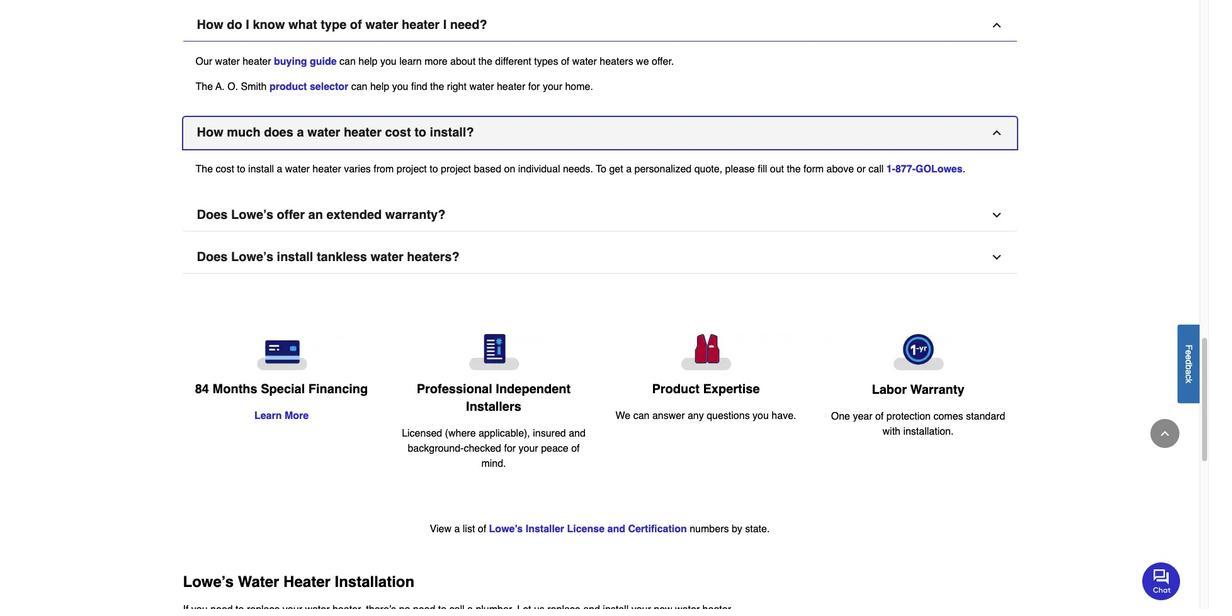 Task type: describe. For each thing, give the bounding box(es) containing it.
expertise
[[703, 383, 760, 397]]

need?
[[450, 18, 487, 32]]

1-
[[887, 164, 896, 175]]

needs.
[[563, 164, 593, 175]]

a inside f e e d b a c k button
[[1184, 370, 1194, 375]]

install inside button
[[277, 250, 313, 265]]

product
[[270, 82, 307, 93]]

more
[[425, 56, 448, 68]]

f e e d b a c k
[[1184, 345, 1194, 384]]

what
[[289, 18, 317, 32]]

a down the does
[[277, 164, 282, 175]]

buying guide link
[[274, 56, 337, 68]]

licensed (where applicable), insured and background-checked for your peace of mind.
[[402, 429, 586, 470]]

professional
[[417, 383, 492, 397]]

water down the does
[[285, 164, 310, 175]]

answer
[[653, 411, 685, 422]]

chat invite button image
[[1143, 562, 1181, 601]]

1 horizontal spatial your
[[543, 82, 563, 93]]

water right our
[[215, 56, 240, 68]]

does for does lowe's offer an extended warranty?
[[197, 208, 228, 223]]

applicable),
[[479, 429, 530, 440]]

2 vertical spatial you
[[753, 411, 769, 422]]

out
[[770, 164, 784, 175]]

cost inside button
[[385, 126, 411, 140]]

personalized
[[635, 164, 692, 175]]

how do i know what type of water heater i need? button
[[183, 10, 1017, 42]]

questions
[[707, 411, 750, 422]]

on
[[504, 164, 515, 175]]

special
[[261, 383, 305, 397]]

water right right
[[470, 82, 494, 93]]

quote,
[[695, 164, 723, 175]]

months
[[213, 383, 257, 397]]

877-
[[896, 164, 916, 175]]

and inside licensed (where applicable), insured and background-checked for your peace of mind.
[[569, 429, 586, 440]]

1-877-golowes link
[[887, 164, 963, 175]]

heater down different
[[497, 82, 526, 93]]

a.
[[215, 82, 225, 93]]

heater left varies
[[313, 164, 341, 175]]

a inside how much does a water heater cost to install? button
[[297, 126, 304, 140]]

the a. o. smith product selector can help you find the right water heater for your home.
[[196, 82, 593, 93]]

please
[[725, 164, 755, 175]]

installers
[[466, 400, 522, 415]]

our water heater buying guide can help you learn more about the different types of water heaters we offer.
[[196, 56, 674, 68]]

licensed
[[402, 429, 442, 440]]

c
[[1184, 375, 1194, 379]]

labor
[[872, 383, 907, 397]]

2 horizontal spatial to
[[430, 164, 438, 175]]

we
[[636, 56, 649, 68]]

learn more
[[254, 411, 309, 422]]

a blue 1-year labor warranty icon. image
[[822, 335, 1015, 371]]

a left list
[[454, 524, 460, 536]]

get
[[609, 164, 623, 175]]

insured
[[533, 429, 566, 440]]

of inside one year of protection comes standard with installation.
[[876, 411, 884, 422]]

chevron down image for does lowe's offer an extended warranty?
[[991, 209, 1003, 222]]

above
[[827, 164, 854, 175]]

b
[[1184, 365, 1194, 370]]

the for the cost to install a water heater varies from project to project based on individual needs. to get a personalized quote, please fill out the form above or call 1-877-golowes .
[[196, 164, 213, 175]]

about
[[450, 56, 476, 68]]

learn
[[254, 411, 282, 422]]

heater
[[284, 574, 331, 592]]

how do i know what type of water heater i need?
[[197, 18, 487, 32]]

1 vertical spatial the
[[430, 82, 444, 93]]

type
[[321, 18, 347, 32]]

any
[[688, 411, 704, 422]]

to inside how much does a water heater cost to install? button
[[415, 126, 426, 140]]

license
[[567, 524, 605, 536]]

how much does a water heater cost to install?
[[197, 126, 474, 140]]

credit card icon. image
[[186, 335, 378, 371]]

chevron up image inside how much does a water heater cost to install? button
[[991, 127, 1003, 140]]

does lowe's offer an extended warranty?
[[197, 208, 446, 223]]

standard
[[966, 411, 1006, 422]]

water up home.
[[572, 56, 597, 68]]

water right the does
[[307, 126, 340, 140]]

buying
[[274, 56, 307, 68]]

find
[[411, 82, 428, 93]]

individual
[[518, 164, 560, 175]]

extended
[[327, 208, 382, 223]]

comes
[[934, 411, 964, 422]]

learn
[[399, 56, 422, 68]]

.
[[963, 164, 966, 175]]

1 vertical spatial and
[[608, 524, 626, 536]]

different
[[495, 56, 532, 68]]

water right type
[[366, 18, 398, 32]]

f
[[1184, 345, 1194, 350]]

1 e from the top
[[1184, 350, 1194, 355]]

install?
[[430, 126, 474, 140]]

background-
[[408, 444, 464, 455]]

right
[[447, 82, 467, 93]]

lowe's water heater installation
[[183, 574, 415, 592]]

view a list of lowe's installer license and certification numbers by state.
[[430, 524, 770, 536]]

much
[[227, 126, 261, 140]]

1 vertical spatial you
[[392, 82, 408, 93]]

know
[[253, 18, 285, 32]]

varies
[[344, 164, 371, 175]]

d
[[1184, 360, 1194, 365]]

2 horizontal spatial the
[[787, 164, 801, 175]]

heaters
[[600, 56, 634, 68]]

your inside licensed (where applicable), insured and background-checked for your peace of mind.
[[519, 444, 538, 455]]



Task type: vqa. For each thing, say whether or not it's contained in the screenshot.
the to the middle
yes



Task type: locate. For each thing, give the bounding box(es) containing it.
you left find
[[392, 82, 408, 93]]

1 vertical spatial chevron down image
[[991, 252, 1003, 264]]

tankless
[[317, 250, 367, 265]]

your
[[543, 82, 563, 93], [519, 444, 538, 455]]

view
[[430, 524, 452, 536]]

1 vertical spatial how
[[197, 126, 223, 140]]

installer
[[526, 524, 564, 536]]

checked
[[464, 444, 501, 455]]

1 horizontal spatial and
[[608, 524, 626, 536]]

fill
[[758, 164, 767, 175]]

year
[[853, 411, 873, 422]]

cost up from
[[385, 126, 411, 140]]

0 vertical spatial help
[[359, 56, 378, 68]]

1 the from the top
[[196, 82, 213, 93]]

does inside button
[[197, 250, 228, 265]]

0 horizontal spatial and
[[569, 429, 586, 440]]

or
[[857, 164, 866, 175]]

0 vertical spatial install
[[248, 164, 274, 175]]

have.
[[772, 411, 797, 422]]

0 vertical spatial chevron down image
[[991, 209, 1003, 222]]

selector
[[310, 82, 349, 93]]

lowe's inside "button"
[[231, 208, 273, 223]]

2 i from the left
[[443, 18, 447, 32]]

chevron down image
[[991, 209, 1003, 222], [991, 252, 1003, 264]]

1 does from the top
[[197, 208, 228, 223]]

0 horizontal spatial chevron up image
[[991, 127, 1003, 140]]

does lowe's offer an extended warranty? button
[[183, 200, 1017, 232]]

can right selector
[[351, 82, 368, 93]]

how left 'much'
[[197, 126, 223, 140]]

0 horizontal spatial to
[[237, 164, 245, 175]]

to left install?
[[415, 126, 426, 140]]

0 horizontal spatial project
[[397, 164, 427, 175]]

state.
[[745, 524, 770, 536]]

2 chevron down image from the top
[[991, 252, 1003, 264]]

help up the a. o. smith product selector can help you find the right water heater for your home.
[[359, 56, 378, 68]]

warranty?
[[385, 208, 446, 223]]

chevron up image inside scroll to top element
[[1159, 428, 1172, 440]]

peace
[[541, 444, 569, 455]]

based
[[474, 164, 501, 175]]

you
[[380, 56, 397, 68], [392, 82, 408, 93], [753, 411, 769, 422]]

cost down 'much'
[[216, 164, 234, 175]]

professional independent installers
[[417, 383, 571, 415]]

0 vertical spatial does
[[197, 208, 228, 223]]

of right types
[[561, 56, 570, 68]]

product expertise
[[652, 383, 760, 397]]

help left find
[[370, 82, 389, 93]]

heater up learn
[[402, 18, 440, 32]]

project
[[397, 164, 427, 175], [441, 164, 471, 175]]

labor warranty
[[872, 383, 965, 397]]

2 vertical spatial the
[[787, 164, 801, 175]]

0 vertical spatial you
[[380, 56, 397, 68]]

1 horizontal spatial chevron up image
[[1159, 428, 1172, 440]]

do
[[227, 18, 242, 32]]

how for how much does a water heater cost to install?
[[197, 126, 223, 140]]

chevron up image
[[991, 19, 1003, 32]]

to
[[596, 164, 607, 175]]

i left "need?"
[[443, 18, 447, 32]]

you left learn
[[380, 56, 397, 68]]

install down offer
[[277, 250, 313, 265]]

1 how from the top
[[197, 18, 223, 32]]

of right peace
[[571, 444, 580, 455]]

we can answer any questions you have.
[[616, 411, 797, 422]]

1 horizontal spatial the
[[478, 56, 493, 68]]

and right insured
[[569, 429, 586, 440]]

the
[[478, 56, 493, 68], [430, 82, 444, 93], [787, 164, 801, 175]]

0 horizontal spatial cost
[[216, 164, 234, 175]]

of
[[350, 18, 362, 32], [561, 56, 570, 68], [876, 411, 884, 422], [571, 444, 580, 455], [478, 524, 486, 536]]

one
[[831, 411, 850, 422]]

1 vertical spatial does
[[197, 250, 228, 265]]

for down types
[[528, 82, 540, 93]]

2 project from the left
[[441, 164, 471, 175]]

o.
[[228, 82, 238, 93]]

our
[[196, 56, 212, 68]]

lowe's
[[231, 208, 273, 223], [231, 250, 273, 265], [489, 524, 523, 536], [183, 574, 234, 592]]

smith
[[241, 82, 267, 93]]

0 vertical spatial the
[[196, 82, 213, 93]]

0 horizontal spatial the
[[430, 82, 444, 93]]

a lowe's red vest icon. image
[[610, 335, 802, 371]]

project left based
[[441, 164, 471, 175]]

1 project from the left
[[397, 164, 427, 175]]

2 does from the top
[[197, 250, 228, 265]]

1 vertical spatial cost
[[216, 164, 234, 175]]

1 vertical spatial help
[[370, 82, 389, 93]]

one year of protection comes standard with installation.
[[831, 411, 1006, 438]]

1 vertical spatial install
[[277, 250, 313, 265]]

does lowe's install tankless water heaters? button
[[183, 242, 1017, 274]]

1 i from the left
[[246, 18, 249, 32]]

0 horizontal spatial install
[[248, 164, 274, 175]]

a dark blue background check icon. image
[[398, 335, 590, 371]]

can right guide
[[340, 56, 356, 68]]

installation
[[335, 574, 415, 592]]

does lowe's install tankless water heaters?
[[197, 250, 460, 265]]

i
[[246, 18, 249, 32], [443, 18, 447, 32]]

form
[[804, 164, 824, 175]]

for inside licensed (where applicable), insured and background-checked for your peace of mind.
[[504, 444, 516, 455]]

how for how do i know what type of water heater i need?
[[197, 18, 223, 32]]

financing
[[309, 383, 368, 397]]

2 the from the top
[[196, 164, 213, 175]]

(where
[[445, 429, 476, 440]]

1 horizontal spatial for
[[528, 82, 540, 93]]

the for the a. o. smith product selector can help you find the right water heater for your home.
[[196, 82, 213, 93]]

list
[[463, 524, 475, 536]]

0 vertical spatial cost
[[385, 126, 411, 140]]

protection
[[887, 411, 931, 422]]

chevron down image for does lowe's install tankless water heaters?
[[991, 252, 1003, 264]]

your down insured
[[519, 444, 538, 455]]

product selector link
[[270, 82, 349, 93]]

lowe's inside button
[[231, 250, 273, 265]]

golowes
[[916, 164, 963, 175]]

e up the d
[[1184, 350, 1194, 355]]

call
[[869, 164, 884, 175]]

1 vertical spatial the
[[196, 164, 213, 175]]

84
[[195, 383, 209, 397]]

1 vertical spatial chevron up image
[[1159, 428, 1172, 440]]

1 horizontal spatial project
[[441, 164, 471, 175]]

k
[[1184, 379, 1194, 384]]

heaters?
[[407, 250, 460, 265]]

0 vertical spatial chevron up image
[[991, 127, 1003, 140]]

0 horizontal spatial i
[[246, 18, 249, 32]]

i right do
[[246, 18, 249, 32]]

chevron down image inside "does lowe's install tankless water heaters?" button
[[991, 252, 1003, 264]]

how left do
[[197, 18, 223, 32]]

of right list
[[478, 524, 486, 536]]

a right the does
[[297, 126, 304, 140]]

0 horizontal spatial for
[[504, 444, 516, 455]]

0 vertical spatial your
[[543, 82, 563, 93]]

2 vertical spatial can
[[634, 411, 650, 422]]

the cost to install a water heater varies from project to project based on individual needs. to get a personalized quote, please fill out the form above or call 1-877-golowes .
[[196, 164, 966, 175]]

0 vertical spatial the
[[478, 56, 493, 68]]

your down types
[[543, 82, 563, 93]]

1 vertical spatial for
[[504, 444, 516, 455]]

0 vertical spatial can
[[340, 56, 356, 68]]

e up the b
[[1184, 355, 1194, 360]]

0 vertical spatial how
[[197, 18, 223, 32]]

does
[[264, 126, 293, 140]]

install down 'much'
[[248, 164, 274, 175]]

the right about
[[478, 56, 493, 68]]

the right out
[[787, 164, 801, 175]]

1 horizontal spatial i
[[443, 18, 447, 32]]

how much does a water heater cost to install? button
[[183, 117, 1017, 150]]

heater up varies
[[344, 126, 382, 140]]

a up k
[[1184, 370, 1194, 375]]

1 horizontal spatial install
[[277, 250, 313, 265]]

a right "get"
[[626, 164, 632, 175]]

2 e from the top
[[1184, 355, 1194, 360]]

learn more link
[[254, 411, 309, 422]]

lowe's installer license and certification link
[[489, 524, 687, 536]]

does inside "button"
[[197, 208, 228, 223]]

chevron up image
[[991, 127, 1003, 140], [1159, 428, 1172, 440]]

f e e d b a c k button
[[1178, 325, 1200, 404]]

0 horizontal spatial your
[[519, 444, 538, 455]]

and right license
[[608, 524, 626, 536]]

to down 'much'
[[237, 164, 245, 175]]

guide
[[310, 56, 337, 68]]

1 chevron down image from the top
[[991, 209, 1003, 222]]

help
[[359, 56, 378, 68], [370, 82, 389, 93]]

can right we
[[634, 411, 650, 422]]

offer.
[[652, 56, 674, 68]]

water right the tankless
[[371, 250, 404, 265]]

an
[[308, 208, 323, 223]]

for down 'applicable),'
[[504, 444, 516, 455]]

of right type
[[350, 18, 362, 32]]

1 horizontal spatial cost
[[385, 126, 411, 140]]

the right find
[[430, 82, 444, 93]]

of right the year
[[876, 411, 884, 422]]

0 vertical spatial and
[[569, 429, 586, 440]]

of inside button
[[350, 18, 362, 32]]

1 vertical spatial your
[[519, 444, 538, 455]]

2 how from the top
[[197, 126, 223, 140]]

home.
[[565, 82, 593, 93]]

you left have.
[[753, 411, 769, 422]]

0 vertical spatial for
[[528, 82, 540, 93]]

of inside licensed (where applicable), insured and background-checked for your peace of mind.
[[571, 444, 580, 455]]

project right from
[[397, 164, 427, 175]]

1 horizontal spatial to
[[415, 126, 426, 140]]

scroll to top element
[[1151, 420, 1180, 449]]

can
[[340, 56, 356, 68], [351, 82, 368, 93], [634, 411, 650, 422]]

and
[[569, 429, 586, 440], [608, 524, 626, 536]]

heater
[[402, 18, 440, 32], [243, 56, 271, 68], [497, 82, 526, 93], [344, 126, 382, 140], [313, 164, 341, 175]]

from
[[374, 164, 394, 175]]

to
[[415, 126, 426, 140], [237, 164, 245, 175], [430, 164, 438, 175]]

to down install?
[[430, 164, 438, 175]]

chevron down image inside does lowe's offer an extended warranty? "button"
[[991, 209, 1003, 222]]

more
[[285, 411, 309, 422]]

does for does lowe's install tankless water heaters?
[[197, 250, 228, 265]]

numbers
[[690, 524, 729, 536]]

1 vertical spatial can
[[351, 82, 368, 93]]

heater up smith
[[243, 56, 271, 68]]



